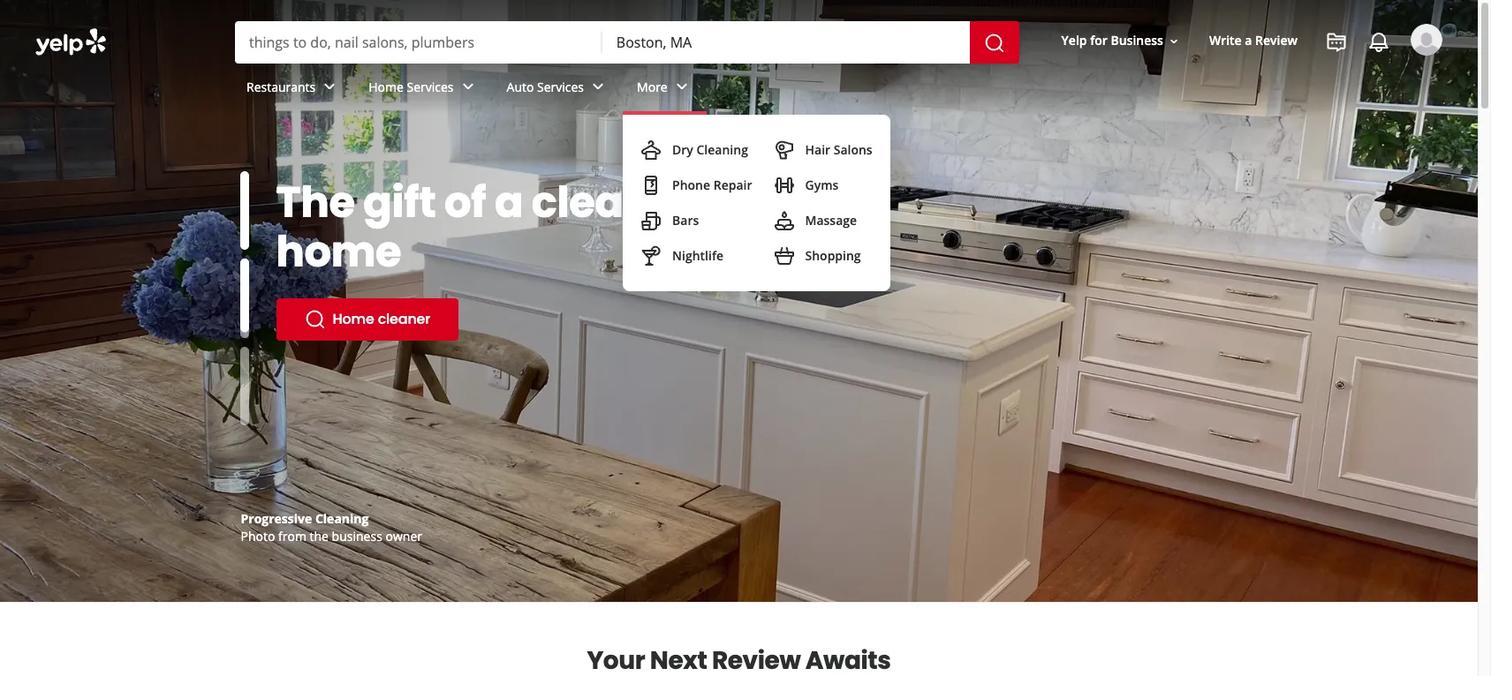 Task type: locate. For each thing, give the bounding box(es) containing it.
home
[[276, 223, 401, 282]]

0 horizontal spatial 24 chevron down v2 image
[[457, 76, 478, 98]]

24 chevron down v2 image right 'auto services'
[[588, 76, 609, 98]]

1 horizontal spatial cleaning
[[697, 141, 748, 158]]

0 vertical spatial a
[[1245, 32, 1252, 49]]

dry
[[672, 141, 693, 158]]

business
[[332, 528, 382, 545]]

the gift of a clean home
[[276, 173, 652, 282]]

1 none field from the left
[[249, 33, 588, 52]]

explore banner section banner
[[0, 0, 1478, 603]]

24 chevron down v2 image inside auto services link
[[588, 76, 609, 98]]

2 horizontal spatial 24 chevron down v2 image
[[671, 76, 692, 98]]

1 horizontal spatial a
[[1245, 32, 1252, 49]]

home inside home services link
[[369, 78, 404, 95]]

a
[[1245, 32, 1252, 49], [495, 173, 523, 232]]

nightlife link
[[634, 239, 759, 274]]

0 vertical spatial cleaning
[[697, 141, 748, 158]]

restaurants
[[246, 78, 316, 95]]

massage
[[805, 212, 857, 229]]

home services link
[[354, 64, 493, 115]]

yelp for business button
[[1055, 25, 1188, 57]]

services down find field
[[407, 78, 454, 95]]

1 vertical spatial cleaning
[[315, 511, 369, 527]]

24 chevron down v2 image left auto
[[457, 76, 478, 98]]

cleaning
[[697, 141, 748, 158], [315, 511, 369, 527]]

cleaning inside progressive cleaning photo from the business owner
[[315, 511, 369, 527]]

24 happy hour v2 image
[[641, 246, 662, 267]]

a right of
[[495, 173, 523, 232]]

select slide image left 24 search v2 image
[[240, 256, 249, 335]]

24 chevron down v2 image
[[457, 76, 478, 98], [588, 76, 609, 98], [671, 76, 692, 98]]

1 vertical spatial a
[[495, 173, 523, 232]]

services for auto services
[[537, 78, 584, 95]]

home services
[[369, 78, 454, 95]]

home
[[369, 78, 404, 95], [333, 309, 374, 330]]

cleaning for progressive
[[315, 511, 369, 527]]

0 horizontal spatial cleaning
[[315, 511, 369, 527]]

menu inside business categories 'element'
[[623, 115, 890, 292]]

brad k. image
[[1411, 24, 1443, 56]]

select slide image left the
[[240, 171, 249, 250]]

2 24 chevron down v2 image from the left
[[588, 76, 609, 98]]

services
[[407, 78, 454, 95], [537, 78, 584, 95]]

write
[[1209, 32, 1242, 49]]

24 chevron down v2 image inside home services link
[[457, 76, 478, 98]]

of
[[444, 173, 486, 232]]

home right 24 search v2 image
[[333, 309, 374, 330]]

1 horizontal spatial services
[[537, 78, 584, 95]]

1 vertical spatial home
[[333, 309, 374, 330]]

photo
[[241, 528, 275, 545]]

Find text field
[[249, 33, 588, 52]]

3 24 chevron down v2 image from the left
[[671, 76, 692, 98]]

24 chevron down v2 image inside more link
[[671, 76, 692, 98]]

2 select slide image from the top
[[240, 256, 249, 335]]

24 chevron down v2 image right more
[[671, 76, 692, 98]]

cleaning up business
[[315, 511, 369, 527]]

1 vertical spatial select slide image
[[240, 256, 249, 335]]

menu
[[623, 115, 890, 292]]

phone
[[672, 177, 710, 193]]

home down find field
[[369, 78, 404, 95]]

24 bars v2 image
[[641, 210, 662, 231]]

for
[[1090, 32, 1108, 49]]

1 horizontal spatial 24 chevron down v2 image
[[588, 76, 609, 98]]

massage link
[[766, 203, 880, 239]]

hair salons
[[805, 141, 873, 158]]

0 vertical spatial select slide image
[[240, 171, 249, 250]]

24 dry cleaning v2 image
[[641, 140, 662, 161]]

1 services from the left
[[407, 78, 454, 95]]

auto
[[507, 78, 534, 95]]

cleaning inside dry cleaning 'link'
[[697, 141, 748, 158]]

1 horizontal spatial none field
[[617, 33, 956, 52]]

menu containing dry cleaning
[[623, 115, 890, 292]]

None search field
[[0, 0, 1478, 292]]

1 24 chevron down v2 image from the left
[[457, 76, 478, 98]]

write a review
[[1209, 32, 1298, 49]]

yelp for business
[[1062, 32, 1164, 49]]

2 services from the left
[[537, 78, 584, 95]]

0 horizontal spatial services
[[407, 78, 454, 95]]

none field find
[[249, 33, 588, 52]]

progressive
[[241, 511, 312, 527]]

a inside the 'the gift of a clean home'
[[495, 173, 523, 232]]

auto services link
[[493, 64, 623, 115]]

nightlife
[[672, 247, 724, 264]]

select slide image
[[240, 171, 249, 250], [240, 256, 249, 335]]

a right write
[[1245, 32, 1252, 49]]

cleaning up the phone repair
[[697, 141, 748, 158]]

None field
[[249, 33, 588, 52], [617, 33, 956, 52]]

cleaning for dry
[[697, 141, 748, 158]]

2 none field from the left
[[617, 33, 956, 52]]

0 vertical spatial home
[[369, 78, 404, 95]]

services right auto
[[537, 78, 584, 95]]

None search field
[[235, 21, 1023, 64]]

24 gyms v2 image
[[774, 175, 795, 196]]

cleaner
[[378, 309, 430, 330]]

24 massage v2 image
[[774, 210, 795, 231]]

gyms
[[805, 177, 839, 193]]

phone repair
[[672, 177, 752, 193]]

24 chevron down v2 image for more
[[671, 76, 692, 98]]

0 horizontal spatial a
[[495, 173, 523, 232]]

more
[[637, 78, 668, 95]]

home for home cleaner
[[333, 309, 374, 330]]

home cleaner
[[333, 309, 430, 330]]

a inside the "write a review" link
[[1245, 32, 1252, 49]]

24 chevron down v2 image for home services
[[457, 76, 478, 98]]

home inside home cleaner link
[[333, 309, 374, 330]]

0 horizontal spatial none field
[[249, 33, 588, 52]]

owner
[[386, 528, 422, 545]]

progressive cleaning photo from the business owner
[[241, 511, 422, 545]]



Task type: describe. For each thing, give the bounding box(es) containing it.
repair
[[714, 177, 752, 193]]

write a review link
[[1202, 25, 1305, 57]]

24 search v2 image
[[304, 309, 326, 330]]

Near text field
[[617, 33, 956, 52]]

home for home services
[[369, 78, 404, 95]]

progressive cleaning link
[[241, 511, 369, 527]]

16 chevron down v2 image
[[1167, 34, 1181, 48]]

dry cleaning
[[672, 141, 748, 158]]

none field near
[[617, 33, 956, 52]]

gift
[[363, 173, 436, 232]]

24 salon v2 image
[[774, 140, 795, 161]]

24 shopping v2 image
[[774, 246, 795, 267]]

auto services
[[507, 78, 584, 95]]

notifications image
[[1369, 32, 1390, 53]]

from
[[278, 528, 307, 545]]

the
[[310, 528, 329, 545]]

the
[[276, 173, 355, 232]]

hair salons link
[[766, 133, 880, 168]]

restaurants link
[[232, 64, 354, 115]]

services for home services
[[407, 78, 454, 95]]

none search field inside explore banner section "banner"
[[235, 21, 1023, 64]]

bars
[[672, 212, 699, 229]]

phone repair link
[[634, 168, 759, 203]]

24 phone repair v2 image
[[641, 175, 662, 196]]

shopping
[[805, 247, 861, 264]]

gyms link
[[766, 168, 880, 203]]

dry cleaning link
[[634, 133, 759, 168]]

home cleaner link
[[276, 299, 459, 341]]

review
[[1256, 32, 1298, 49]]

search image
[[984, 32, 1005, 54]]

salons
[[834, 141, 873, 158]]

none search field containing yelp for business
[[0, 0, 1478, 292]]

business categories element
[[232, 64, 1443, 292]]

24 chevron down v2 image for auto services
[[588, 76, 609, 98]]

yelp
[[1062, 32, 1087, 49]]

hair
[[805, 141, 831, 158]]

1 select slide image from the top
[[240, 171, 249, 250]]

shopping link
[[766, 239, 880, 274]]

bars link
[[634, 203, 759, 239]]

business
[[1111, 32, 1164, 49]]

24 chevron down v2 image
[[319, 76, 340, 98]]

projects image
[[1326, 32, 1347, 53]]

user actions element
[[1047, 22, 1467, 131]]

more link
[[623, 64, 707, 115]]

clean
[[532, 173, 652, 232]]



Task type: vqa. For each thing, say whether or not it's contained in the screenshot.
clean
yes



